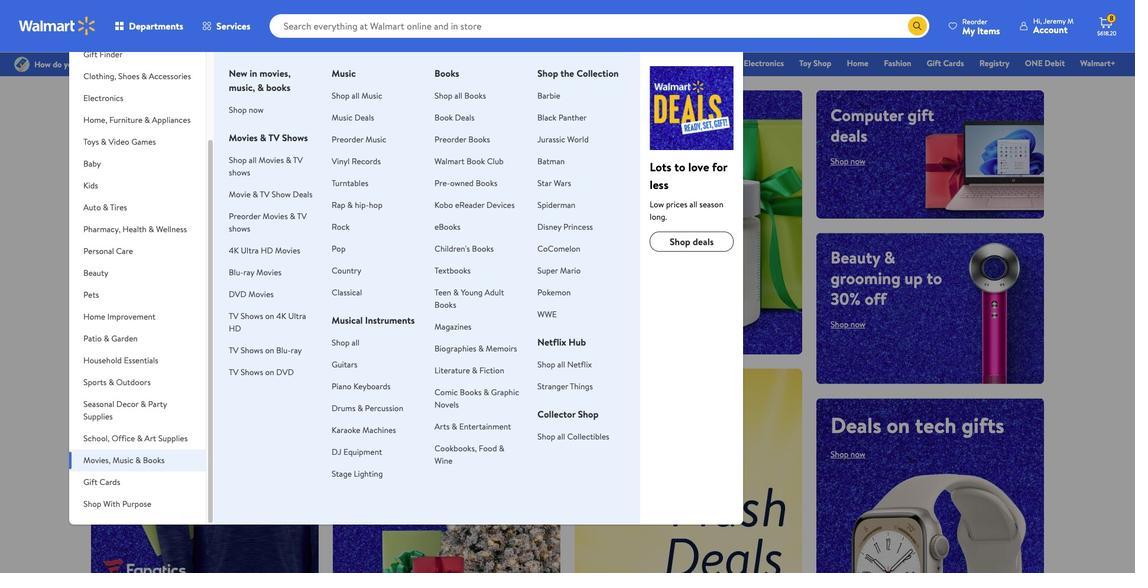 Task type: vqa. For each thing, say whether or not it's contained in the screenshot.
Home to the right
yes



Task type: locate. For each thing, give the bounding box(es) containing it.
4k up blu-ray movies "link"
[[229, 245, 239, 257]]

& inside 'shop all movies & tv shows'
[[286, 154, 291, 166]]

& left "party" on the bottom left of the page
[[141, 399, 146, 410]]

hd up tv shows on blu-ray
[[229, 323, 241, 335]]

1 horizontal spatial 30%
[[831, 287, 861, 310]]

electronics for electronics link
[[744, 57, 784, 69]]

preorder up walmart at the left top of page
[[435, 134, 467, 145]]

0 horizontal spatial home
[[83, 311, 105, 323]]

cards
[[943, 57, 964, 69], [100, 477, 120, 488]]

1 horizontal spatial home
[[847, 57, 869, 69]]

tv down the movies & tv shows
[[293, 154, 303, 166]]

cards inside dropdown button
[[100, 477, 120, 488]]

decor
[[116, 399, 139, 410]]

0 horizontal spatial gift cards
[[83, 477, 120, 488]]

all right prices
[[690, 199, 698, 211]]

2 shows from the top
[[229, 223, 250, 235]]

1 vertical spatial shop all link
[[589, 419, 617, 431]]

1 horizontal spatial cards
[[943, 57, 964, 69]]

all down collector
[[558, 431, 565, 443]]

shop all link up 'guitars' link
[[332, 337, 360, 349]]

1 horizontal spatial gift finder
[[617, 57, 657, 69]]

gift for gift finder dropdown button
[[83, 48, 98, 60]]

0 horizontal spatial hd
[[229, 323, 241, 335]]

long.
[[650, 211, 667, 223]]

shows for tv shows on 4k ultra hd
[[241, 310, 263, 322]]

books down literature & fiction link
[[460, 387, 482, 399]]

to
[[675, 159, 686, 175], [927, 266, 943, 290], [137, 268, 157, 298], [621, 381, 641, 411], [372, 382, 387, 405]]

shop now for deals on tech gifts
[[831, 449, 866, 460]]

0 vertical spatial 4k
[[229, 245, 239, 257]]

0 horizontal spatial essentials
[[124, 355, 158, 367]]

all for the 'shop all movies & tv shows' link
[[249, 154, 257, 166]]

1 horizontal spatial ray
[[291, 345, 302, 357]]

0 horizontal spatial finder
[[100, 48, 123, 60]]

dvd
[[229, 289, 247, 300], [276, 367, 294, 378]]

supplies inside dropdown button
[[158, 433, 188, 445]]

care
[[116, 245, 133, 257]]

ray
[[243, 267, 254, 279], [291, 345, 302, 357]]

up inside up to 30% off seasonal decor
[[347, 382, 368, 405]]

hop
[[369, 199, 383, 211]]

1 vertical spatial cards
[[100, 477, 120, 488]]

book left the 'club'
[[467, 156, 485, 167]]

gift cards for gift cards dropdown button
[[83, 477, 120, 488]]

1 vertical spatial hd
[[229, 323, 241, 335]]

up to 25% off sports-fan gear
[[105, 268, 247, 325]]

cocomelon
[[538, 243, 581, 255]]

1 vertical spatial dvd
[[276, 367, 294, 378]]

ray up dvd movies "link"
[[243, 267, 254, 279]]

1 vertical spatial gift cards
[[83, 477, 120, 488]]

on up 'tv shows on dvd' link
[[265, 345, 274, 357]]

gift cards inside dropdown button
[[83, 477, 120, 488]]

off for up to 30% off seasonal decor
[[426, 382, 448, 405]]

turntables link
[[332, 177, 369, 189]]

movies up the 'shop all movies & tv shows' link
[[229, 131, 258, 144]]

all up music deals link
[[352, 90, 360, 102]]

shows
[[229, 167, 250, 179], [229, 223, 250, 235]]

supplies inside the 'seasonal decor & party supplies'
[[83, 411, 113, 423]]

walmart book club
[[435, 156, 504, 167]]

garden
[[111, 333, 138, 345]]

blu- up 'tv shows on dvd' link
[[276, 345, 291, 357]]

& left memoirs
[[478, 343, 484, 355]]

dvd movies
[[229, 289, 274, 300]]

hd inside tv shows on 4k ultra hd
[[229, 323, 241, 335]]

shop now for up to 25% off sports-fan gear
[[105, 333, 140, 345]]

all up book deals
[[455, 90, 463, 102]]

country
[[332, 265, 361, 277]]

supplies right art
[[158, 433, 188, 445]]

0 vertical spatial cards
[[943, 57, 964, 69]]

books
[[435, 67, 459, 80], [465, 90, 486, 102], [469, 134, 490, 145], [476, 177, 498, 189], [472, 243, 494, 255], [435, 299, 456, 311], [460, 387, 482, 399], [143, 455, 165, 467]]

all inside 'shop all movies & tv shows'
[[249, 154, 257, 166]]

1 vertical spatial electronics
[[83, 92, 123, 104]]

my
[[963, 24, 975, 37]]

netflix up things at the bottom of page
[[567, 359, 592, 371]]

1 horizontal spatial book
[[467, 156, 485, 167]]

shop now link for up to 30% off seasonal decor
[[347, 434, 382, 446]]

30% inside beauty & grooming up to 30% off
[[831, 287, 861, 310]]

0 horizontal spatial ray
[[243, 267, 254, 279]]

0 vertical spatial ray
[[243, 267, 254, 279]]

tv down dvd movies "link"
[[229, 310, 239, 322]]

finder for gift finder dropdown button
[[100, 48, 123, 60]]

preorder books
[[435, 134, 490, 145]]

to for low
[[675, 159, 686, 175]]

sports
[[83, 377, 107, 389]]

gift cards link
[[922, 57, 970, 70]]

reorder
[[963, 16, 988, 26]]

gift finder for gift finder dropdown button
[[83, 48, 123, 60]]

1 vertical spatial 30%
[[391, 382, 422, 405]]

0 horizontal spatial dvd
[[229, 289, 247, 300]]

1 vertical spatial netflix
[[567, 359, 592, 371]]

shows down dvd movies
[[241, 310, 263, 322]]

hd up the blu-ray movies
[[261, 245, 273, 257]]

0 vertical spatial supplies
[[83, 411, 113, 423]]

all up stranger things link
[[558, 359, 565, 371]]

on down tv shows on blu-ray link
[[265, 367, 274, 378]]

debit
[[1045, 57, 1065, 69]]

preorder
[[332, 134, 364, 145], [435, 134, 467, 145], [229, 211, 261, 222]]

finder for gift finder link
[[633, 57, 657, 69]]

1 horizontal spatial finder
[[633, 57, 657, 69]]

& left the up
[[884, 246, 896, 269]]

0 horizontal spatial electronics
[[83, 92, 123, 104]]

tv inside preorder movies & tv shows
[[297, 211, 307, 222]]

0 horizontal spatial shop all
[[332, 337, 360, 349]]

pop
[[332, 243, 346, 255]]

shop all movies & tv shows
[[229, 154, 303, 179]]

supplies for seasonal decor & party supplies
[[83, 411, 113, 423]]

0 vertical spatial shop all link
[[332, 337, 360, 349]]

ray down tv shows on 4k ultra hd
[[291, 345, 302, 357]]

shows inside 'shop all movies & tv shows'
[[229, 167, 250, 179]]

music up music deals link
[[362, 90, 382, 102]]

guitars
[[332, 359, 358, 371]]

now inside shop now "link"
[[387, 319, 406, 334]]

& left graphic
[[484, 387, 489, 399]]

electronics inside dropdown button
[[83, 92, 123, 104]]

now for beauty & grooming up to 30% off
[[851, 318, 866, 330]]

netflix hub
[[538, 336, 586, 349]]

music deals
[[332, 112, 374, 124]]

gift finder inside dropdown button
[[83, 48, 123, 60]]

cards down my
[[943, 57, 964, 69]]

toy
[[800, 57, 812, 69]]

book down "shop all books"
[[435, 112, 453, 124]]

shows up 'tv shows on dvd' link
[[241, 345, 263, 357]]

gift up clothing,
[[83, 48, 98, 60]]

gift inside dropdown button
[[83, 477, 98, 488]]

1 vertical spatial home
[[83, 311, 105, 323]]

& left books
[[258, 81, 264, 94]]

shop now link for deals on tech gifts
[[831, 449, 866, 460]]

0 horizontal spatial cards
[[100, 477, 120, 488]]

1 horizontal spatial up
[[347, 382, 368, 405]]

gift cards down my
[[927, 57, 964, 69]]

1 horizontal spatial gift cards
[[927, 57, 964, 69]]

new
[[386, 260, 437, 300]]

netflix left hub at right
[[538, 336, 567, 349]]

account
[[1034, 23, 1068, 36]]

0 horizontal spatial netflix
[[538, 336, 567, 349]]

& inside beauty & grooming up to 30% off
[[884, 246, 896, 269]]

2 horizontal spatial up
[[589, 381, 616, 411]]

1 vertical spatial blu-
[[276, 345, 291, 357]]

biographies & memoirs link
[[435, 343, 517, 355]]

home for home improvement
[[83, 311, 105, 323]]

pharmacy, health & wellness
[[83, 224, 187, 235]]

deals inside great home deals
[[105, 124, 142, 147]]

wwe link
[[538, 309, 557, 321]]

preorder movies & tv shows link
[[229, 211, 307, 235]]

books inside teen & young adult books
[[435, 299, 456, 311]]

departments button
[[105, 12, 193, 40]]

ebooks
[[435, 221, 461, 233]]

shop inside shop with purpose dropdown button
[[83, 499, 101, 510]]

comic
[[435, 387, 458, 399]]

home improvement
[[83, 311, 156, 323]]

records
[[352, 156, 381, 167]]

0 vertical spatial 30%
[[831, 287, 861, 310]]

pre-
[[435, 177, 450, 189]]

dvd down the blu-ray movies
[[229, 289, 247, 300]]

books inside comic books & graphic novels
[[460, 387, 482, 399]]

finder inside dropdown button
[[100, 48, 123, 60]]

1 horizontal spatial electronics
[[744, 57, 784, 69]]

beauty for beauty & grooming up to 30% off
[[831, 246, 881, 269]]

movies down preorder movies & tv shows link
[[275, 245, 300, 257]]

supplies down "seasonal" on the bottom of the page
[[83, 411, 113, 423]]

gift down movies,
[[83, 477, 98, 488]]

0 horizontal spatial 4k
[[229, 245, 239, 257]]

up for up to 25% off sports-fan gear
[[105, 268, 132, 298]]

& right drums
[[358, 403, 363, 415]]

all
[[352, 90, 360, 102], [455, 90, 463, 102], [249, 154, 257, 166], [690, 199, 698, 211], [352, 337, 360, 349], [558, 359, 565, 371], [609, 419, 617, 431], [558, 431, 565, 443]]

blu- up dvd movies "link"
[[229, 267, 243, 279]]

electronics left the toy
[[744, 57, 784, 69]]

gift finder up clothing,
[[83, 48, 123, 60]]

hub
[[569, 336, 586, 349]]

stage lighting link
[[332, 468, 383, 480]]

tv shows on dvd link
[[229, 367, 294, 378]]

now for up to 25% off sports-fan gear
[[125, 333, 140, 345]]

0 horizontal spatial book
[[435, 112, 453, 124]]

2 horizontal spatial preorder
[[435, 134, 467, 145]]

0 vertical spatial shows
[[229, 167, 250, 179]]

beauty button
[[69, 263, 206, 284]]

shows inside preorder movies & tv shows
[[229, 223, 250, 235]]

preorder down movie
[[229, 211, 261, 222]]

movies down the movies & tv shows
[[259, 154, 284, 166]]

gift finder link
[[611, 57, 662, 70]]

home
[[847, 57, 869, 69], [83, 311, 105, 323]]

shop all link
[[332, 337, 360, 349], [589, 419, 617, 431]]

shop all link up the "collectibles"
[[589, 419, 617, 431]]

0 vertical spatial electronics
[[744, 57, 784, 69]]

dvd down tv shows on blu-ray link
[[276, 367, 294, 378]]

0 horizontal spatial beauty
[[83, 267, 108, 279]]

home inside dropdown button
[[83, 311, 105, 323]]

& inside preorder movies & tv shows
[[290, 211, 295, 222]]

movies down 4k ultra hd movies link
[[256, 267, 282, 279]]

off inside up to 25% off sports-fan gear
[[205, 268, 233, 298]]

items
[[977, 24, 1000, 37]]

shows up movie
[[229, 167, 250, 179]]

electronics
[[744, 57, 784, 69], [83, 92, 123, 104]]

& right rap on the top left of page
[[347, 199, 353, 211]]

1 horizontal spatial preorder
[[332, 134, 364, 145]]

ultra inside tv shows on 4k ultra hd
[[288, 310, 306, 322]]

deals inside computer gift deals
[[831, 124, 868, 147]]

tv up 'shop all movies & tv shows'
[[269, 131, 280, 144]]

books up 'walmart book club' link
[[469, 134, 490, 145]]

up for up to 65% off
[[589, 381, 616, 411]]

beauty inside beauty & grooming up to 30% off
[[831, 246, 881, 269]]

musical
[[332, 314, 363, 327]]

0 horizontal spatial 30%
[[391, 382, 422, 405]]

graphic
[[491, 387, 519, 399]]

0 horizontal spatial supplies
[[83, 411, 113, 423]]

1 horizontal spatial dvd
[[276, 367, 294, 378]]

seasonal decor & party supplies button
[[69, 394, 206, 428]]

1 horizontal spatial beauty
[[831, 246, 881, 269]]

beauty inside dropdown button
[[83, 267, 108, 279]]

now for all new savings
[[387, 319, 406, 334]]

home up patio
[[83, 311, 105, 323]]

shop all up 'guitars' link
[[332, 337, 360, 349]]

shows for tv shows on blu-ray
[[241, 345, 263, 357]]

now
[[249, 104, 264, 116], [851, 156, 866, 167], [851, 318, 866, 330], [387, 319, 406, 334], [125, 333, 140, 345], [367, 434, 382, 446], [851, 449, 866, 460]]

to for decor
[[372, 382, 387, 405]]

off inside up to 30% off seasonal decor
[[426, 382, 448, 405]]

tv left show on the left
[[260, 189, 270, 200]]

beauty
[[831, 246, 881, 269], [83, 267, 108, 279]]

literature & fiction
[[435, 365, 504, 377]]

party
[[148, 399, 167, 410]]

tv down movie & tv show deals
[[297, 211, 307, 222]]

& inside cookbooks, food & wine
[[499, 443, 505, 455]]

super mario
[[538, 265, 581, 277]]

4k inside tv shows on 4k ultra hd
[[276, 310, 286, 322]]

off for up to 25% off sports-fan gear
[[205, 268, 233, 298]]

gift finder for gift finder link
[[617, 57, 657, 69]]

1 horizontal spatial 4k
[[276, 310, 286, 322]]

mario
[[560, 265, 581, 277]]

auto & tires
[[83, 202, 127, 213]]

home left the fashion link
[[847, 57, 869, 69]]

shop inside toy shop link
[[814, 57, 832, 69]]

shop all up the "collectibles"
[[589, 419, 617, 431]]

gift right fashion
[[927, 57, 942, 69]]

1 horizontal spatial shop all link
[[589, 419, 617, 431]]

on down dvd movies
[[265, 310, 274, 322]]

1 horizontal spatial hd
[[261, 245, 273, 257]]

& down show on the left
[[290, 211, 295, 222]]

hi,
[[1034, 16, 1042, 26]]

christmas shop
[[672, 57, 729, 69]]

0 vertical spatial home
[[847, 57, 869, 69]]

shows up 4k ultra hd movies
[[229, 223, 250, 235]]

up to 30% off seasonal decor
[[347, 382, 453, 426]]

1 vertical spatial essentials
[[124, 355, 158, 367]]

shop now link for beauty & grooming up to 30% off
[[831, 318, 866, 330]]

preorder down music deals
[[332, 134, 364, 145]]

30% inside up to 30% off seasonal decor
[[391, 382, 422, 405]]

cards for gift cards link
[[943, 57, 964, 69]]

shop now for beauty & grooming up to 30% off
[[831, 318, 866, 330]]

ultra up tv shows on blu-ray
[[288, 310, 306, 322]]

preorder for music
[[332, 134, 364, 145]]

preorder inside preorder movies & tv shows
[[229, 211, 261, 222]]

grocery & essentials link
[[522, 57, 607, 70]]

8 $618.20
[[1098, 13, 1117, 37]]

shop now link for all new savings
[[347, 312, 421, 340]]

deals
[[105, 124, 142, 147], [831, 124, 868, 147], [693, 235, 714, 248]]

home for home
[[847, 57, 869, 69]]

gift
[[83, 48, 98, 60], [617, 57, 631, 69], [927, 57, 942, 69], [83, 477, 98, 488]]

instruments
[[365, 314, 415, 327]]

up
[[105, 268, 132, 298], [589, 381, 616, 411], [347, 382, 368, 405]]

cards up with
[[100, 477, 120, 488]]

1 horizontal spatial ultra
[[288, 310, 306, 322]]

books right the children's
[[472, 243, 494, 255]]

now for deals on tech gifts
[[851, 449, 866, 460]]

tv inside tv shows on 4k ultra hd
[[229, 310, 239, 322]]

books down art
[[143, 455, 165, 467]]

electronics down clothing,
[[83, 92, 123, 104]]

0 horizontal spatial preorder
[[229, 211, 261, 222]]

pokemon link
[[538, 287, 571, 299]]

0 horizontal spatial deals
[[105, 124, 142, 147]]

1 shows from the top
[[229, 167, 250, 179]]

1 vertical spatial ultra
[[288, 310, 306, 322]]

& right shoes
[[141, 70, 147, 82]]

up inside up to 25% off sports-fan gear
[[105, 268, 132, 298]]

gift finder down walmart site-wide search field
[[617, 57, 657, 69]]

0 vertical spatial gift cards
[[927, 57, 964, 69]]

gift cards button
[[69, 472, 206, 494]]

toys & video games button
[[69, 131, 206, 153]]

2 horizontal spatial deals
[[831, 124, 868, 147]]

shows for tv shows on dvd
[[241, 367, 263, 378]]

music up shop all music link
[[332, 67, 356, 80]]

to inside lots to love for less low prices all season long.
[[675, 159, 686, 175]]

gift cards down movies,
[[83, 477, 120, 488]]

blu-
[[229, 267, 243, 279], [276, 345, 291, 357]]

grooming
[[831, 266, 901, 290]]

on inside tv shows on 4k ultra hd
[[265, 310, 274, 322]]

0 horizontal spatial up
[[105, 268, 132, 298]]

1 horizontal spatial supplies
[[158, 433, 188, 445]]

gifts
[[962, 411, 1005, 440]]

& right arts
[[452, 421, 457, 433]]

shop inside shop deals link
[[670, 235, 691, 248]]

1 vertical spatial shows
[[229, 223, 250, 235]]

shop now link for up to 25% off sports-fan gear
[[105, 333, 140, 345]]

0 horizontal spatial gift finder
[[83, 48, 123, 60]]

shows down tv shows on blu-ray link
[[241, 367, 263, 378]]

essentials inside dropdown button
[[124, 355, 158, 367]]

children's
[[435, 243, 470, 255]]

ultra up the blu-ray movies
[[241, 245, 259, 257]]

shop all music
[[332, 90, 382, 102]]

shop now
[[229, 104, 264, 116], [831, 156, 866, 167], [831, 318, 866, 330], [361, 319, 406, 334], [105, 333, 140, 345], [347, 434, 382, 446], [831, 449, 866, 460]]

0 vertical spatial essentials
[[566, 57, 601, 69]]

shows inside tv shows on 4k ultra hd
[[241, 310, 263, 322]]

1 vertical spatial ray
[[291, 345, 302, 357]]

reorder my items
[[963, 16, 1000, 37]]

to inside up to 25% off sports-fan gear
[[137, 268, 157, 298]]

& right food
[[499, 443, 505, 455]]

beauty for beauty
[[83, 267, 108, 279]]

gift inside dropdown button
[[83, 48, 98, 60]]

1 vertical spatial 4k
[[276, 310, 286, 322]]

0 horizontal spatial ultra
[[241, 245, 259, 257]]

1 horizontal spatial shop all
[[589, 419, 617, 431]]

0 vertical spatial blu-
[[229, 267, 243, 279]]

things
[[570, 381, 593, 393]]

music down office
[[113, 455, 133, 467]]

deals for computer
[[831, 124, 868, 147]]

tv shows on blu-ray link
[[229, 345, 302, 357]]

drums & percussion
[[332, 403, 403, 415]]

all down the movies & tv shows
[[249, 154, 257, 166]]

patio & garden button
[[69, 328, 206, 350]]

savings
[[443, 260, 531, 300]]

& down the movies & tv shows
[[286, 154, 291, 166]]

gift for gift cards link
[[927, 57, 942, 69]]

to inside up to 30% off seasonal decor
[[372, 382, 387, 405]]

1 vertical spatial supplies
[[158, 433, 188, 445]]

& inside dropdown button
[[141, 70, 147, 82]]

movies down movie & tv show deals link
[[263, 211, 288, 222]]



Task type: describe. For each thing, give the bounding box(es) containing it.
health
[[123, 224, 147, 235]]

shop now link for new in movies, music, & books
[[229, 104, 264, 116]]

books
[[266, 81, 291, 94]]

music up "records"
[[366, 134, 386, 145]]

tv inside 'shop all movies & tv shows'
[[293, 154, 303, 166]]

christmas shop link
[[667, 57, 734, 70]]

super mario link
[[538, 265, 581, 277]]

0 vertical spatial ultra
[[241, 245, 259, 257]]

movies inside 'shop all movies & tv shows'
[[259, 154, 284, 166]]

off inside beauty & grooming up to 30% off
[[865, 287, 887, 310]]

& right sports
[[109, 377, 114, 389]]

supplies for school, office & art supplies
[[158, 433, 188, 445]]

& right toys on the top left of page
[[101, 136, 107, 148]]

sports & outdoors
[[83, 377, 151, 389]]

novels
[[435, 399, 459, 411]]

cookbooks,
[[435, 443, 477, 455]]

spiderman link
[[538, 199, 576, 211]]

prices
[[666, 199, 688, 211]]

shop now link for computer gift deals
[[831, 156, 866, 167]]

tv down tv shows on blu-ray
[[229, 367, 239, 378]]

preorder music link
[[332, 134, 386, 145]]

equipment
[[344, 446, 382, 458]]

shop now for all new savings
[[361, 319, 406, 334]]

books up book deals
[[465, 90, 486, 102]]

0 horizontal spatial shop all link
[[332, 337, 360, 349]]

movie
[[229, 189, 251, 200]]

Search search field
[[269, 14, 930, 38]]

all for shop all link to the left
[[352, 337, 360, 349]]

stage
[[332, 468, 352, 480]]

kobo ereader devices link
[[435, 199, 515, 211]]

0 vertical spatial shop all
[[332, 337, 360, 349]]

& right patio
[[104, 333, 109, 345]]

preorder for books
[[435, 134, 467, 145]]

office
[[112, 433, 135, 445]]

computer
[[831, 103, 904, 127]]

on for blu-
[[265, 345, 274, 357]]

electronics for electronics dropdown button
[[83, 92, 123, 104]]

books inside dropdown button
[[143, 455, 165, 467]]

drums
[[332, 403, 356, 415]]

pharmacy, health & wellness button
[[69, 219, 206, 241]]

shop all netflix
[[538, 359, 592, 371]]

pre-owned books
[[435, 177, 498, 189]]

gift for gift cards dropdown button
[[83, 477, 98, 488]]

movies,
[[83, 455, 111, 467]]

stranger things
[[538, 381, 593, 393]]

& inside teen & young adult books
[[453, 287, 459, 299]]

books up 'shop all books' link
[[435, 67, 459, 80]]

teen
[[435, 287, 451, 299]]

0 vertical spatial dvd
[[229, 289, 247, 300]]

& left "tires"
[[103, 202, 108, 213]]

shop inside 'shop all movies & tv shows'
[[229, 154, 247, 166]]

jurassic
[[538, 134, 566, 145]]

to for fan
[[137, 268, 157, 298]]

movies down the blu-ray movies
[[249, 289, 274, 300]]

services
[[217, 20, 251, 33]]

jurassic world
[[538, 134, 589, 145]]

& right health
[[149, 224, 154, 235]]

pokemon
[[538, 287, 571, 299]]

shop with purpose button
[[69, 494, 206, 516]]

all up the "collectibles"
[[609, 419, 617, 431]]

children's books
[[435, 243, 494, 255]]

& down school, office & art supplies dropdown button
[[135, 455, 141, 467]]

spiderman
[[538, 199, 576, 211]]

movie & tv show deals link
[[229, 189, 313, 200]]

all for shop all music link
[[352, 90, 360, 102]]

school, office & art supplies button
[[69, 428, 206, 450]]

shows up 'shop all movies & tv shows'
[[282, 131, 308, 144]]

gift cards for gift cards link
[[927, 57, 964, 69]]

& up 'shop all movies & tv shows'
[[260, 131, 267, 144]]

0 horizontal spatial blu-
[[229, 267, 243, 279]]

$618.20
[[1098, 29, 1117, 37]]

& inside the 'seasonal decor & party supplies'
[[141, 399, 146, 410]]

art
[[144, 433, 156, 445]]

magazines link
[[435, 321, 472, 333]]

65%
[[646, 381, 684, 411]]

princess
[[564, 221, 593, 233]]

gear
[[206, 295, 247, 325]]

on for dvd
[[265, 367, 274, 378]]

deals for great
[[105, 124, 142, 147]]

adult
[[485, 287, 504, 299]]

classical
[[332, 287, 362, 299]]

dj equipment
[[332, 446, 382, 458]]

1 horizontal spatial blu-
[[276, 345, 291, 357]]

grocery
[[528, 57, 557, 69]]

& inside comic books & graphic novels
[[484, 387, 489, 399]]

to inside beauty & grooming up to 30% off
[[927, 266, 943, 290]]

games
[[131, 136, 156, 148]]

love
[[688, 159, 709, 175]]

grocery & essentials
[[528, 57, 601, 69]]

piano keyboards
[[332, 381, 391, 393]]

tv shows on dvd
[[229, 367, 294, 378]]

seasonal decor & party supplies
[[83, 399, 167, 423]]

movies,
[[260, 67, 291, 80]]

baby
[[83, 158, 101, 170]]

walmart image
[[19, 17, 96, 35]]

turntables
[[332, 177, 369, 189]]

preorder books link
[[435, 134, 490, 145]]

one
[[1025, 57, 1043, 69]]

0 vertical spatial netflix
[[538, 336, 567, 349]]

1 horizontal spatial deals
[[693, 235, 714, 248]]

walmart
[[435, 156, 465, 167]]

all inside lots to love for less low prices all season long.
[[690, 199, 698, 211]]

jeremy
[[1044, 16, 1066, 26]]

shop now for computer gift deals
[[831, 156, 866, 167]]

up to 65% off
[[589, 381, 717, 411]]

stranger things link
[[538, 381, 593, 393]]

off for up to 65% off
[[689, 381, 717, 411]]

& right grocery
[[559, 57, 564, 69]]

& left fiction
[[472, 365, 478, 377]]

book deals
[[435, 112, 475, 124]]

1 vertical spatial book
[[467, 156, 485, 167]]

1 horizontal spatial essentials
[[566, 57, 601, 69]]

fashion link
[[879, 57, 917, 70]]

& right furniture
[[145, 114, 150, 126]]

music down shop all music
[[332, 112, 353, 124]]

cocomelon link
[[538, 243, 581, 255]]

search icon image
[[913, 21, 922, 31]]

one debit
[[1025, 57, 1065, 69]]

on left tech
[[887, 411, 910, 440]]

up
[[905, 266, 923, 290]]

on for 4k
[[265, 310, 274, 322]]

now for computer gift deals
[[851, 156, 866, 167]]

auto
[[83, 202, 101, 213]]

hip-
[[355, 199, 369, 211]]

up for up to 30% off seasonal decor
[[347, 382, 368, 405]]

arts & entertainment
[[435, 421, 511, 433]]

books down the 'club'
[[476, 177, 498, 189]]

preorder for movies & tv shows
[[229, 211, 261, 222]]

all for 'shop all books' link
[[455, 90, 463, 102]]

season
[[700, 199, 724, 211]]

1 vertical spatial shop all
[[589, 419, 617, 431]]

movies inside preorder movies & tv shows
[[263, 211, 288, 222]]

all for shop all netflix "link"
[[558, 359, 565, 371]]

cards for gift cards dropdown button
[[100, 477, 120, 488]]

arts & entertainment link
[[435, 421, 511, 433]]

young
[[461, 287, 483, 299]]

preorder music
[[332, 134, 386, 145]]

gift for gift finder link
[[617, 57, 631, 69]]

movies, music & books image
[[650, 66, 734, 150]]

now for up to 30% off seasonal decor
[[367, 434, 382, 446]]

literature & fiction link
[[435, 365, 504, 377]]

& inside the new in movies, music, & books
[[258, 81, 264, 94]]

entertainment
[[459, 421, 511, 433]]

the
[[561, 67, 574, 80]]

& right movie
[[253, 189, 258, 200]]

& left art
[[137, 433, 143, 445]]

4k ultra hd movies link
[[229, 245, 300, 257]]

world
[[567, 134, 589, 145]]

biographies & memoirs
[[435, 343, 517, 355]]

0 vertical spatial book
[[435, 112, 453, 124]]

club
[[487, 156, 504, 167]]

guitars link
[[332, 359, 358, 371]]

Walmart Site-Wide search field
[[269, 14, 930, 38]]

home improvement button
[[69, 306, 206, 328]]

tv up 'tv shows on dvd' link
[[229, 345, 239, 357]]

shop inside christmas shop link
[[710, 57, 729, 69]]

fashion
[[884, 57, 912, 69]]

shop now for up to 30% off seasonal decor
[[347, 434, 382, 446]]

stage lighting
[[332, 468, 383, 480]]

rock
[[332, 221, 350, 233]]

dvd movies link
[[229, 289, 274, 300]]

0 vertical spatial hd
[[261, 245, 273, 257]]

1 horizontal spatial netflix
[[567, 359, 592, 371]]

all for shop all collectibles link
[[558, 431, 565, 443]]

ereader
[[455, 199, 485, 211]]

tv shows on 4k ultra hd link
[[229, 310, 306, 335]]

pre-owned books link
[[435, 177, 498, 189]]

pets
[[83, 289, 99, 301]]

music inside dropdown button
[[113, 455, 133, 467]]

improvement
[[107, 311, 156, 323]]

tv shows on 4k ultra hd
[[229, 310, 306, 335]]



